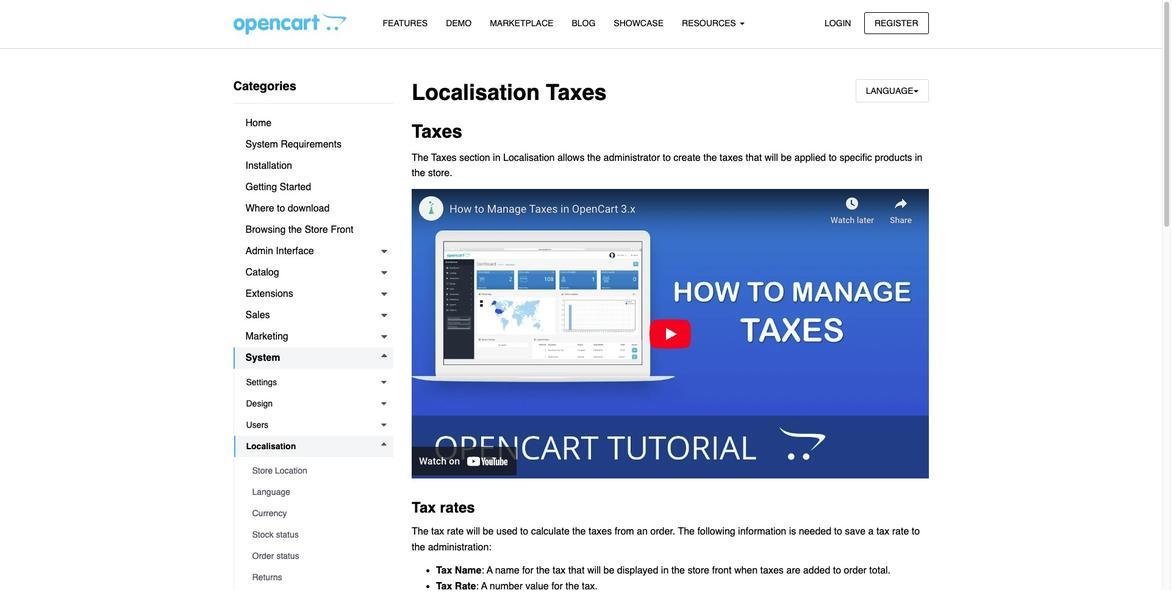 Task type: vqa. For each thing, say whether or not it's contained in the screenshot.
the Themeforest
no



Task type: locate. For each thing, give the bounding box(es) containing it.
in right displayed
[[661, 565, 669, 576]]

to right used
[[520, 527, 528, 538]]

tax left the name
[[436, 565, 452, 576]]

in
[[493, 152, 501, 163], [915, 152, 923, 163], [661, 565, 669, 576]]

a
[[868, 527, 874, 538]]

0 vertical spatial system
[[246, 139, 278, 150]]

taxes
[[546, 80, 607, 105], [412, 121, 462, 142], [431, 152, 457, 163]]

to right a
[[912, 527, 920, 538]]

sales
[[246, 310, 270, 321]]

order
[[844, 565, 867, 576]]

system down marketing
[[246, 353, 280, 364]]

register
[[875, 18, 918, 28]]

language button
[[856, 79, 929, 103]]

2 horizontal spatial be
[[781, 152, 792, 163]]

the up interface
[[288, 224, 302, 235]]

to left order
[[833, 565, 841, 576]]

2 vertical spatial taxes
[[431, 152, 457, 163]]

taxes left the from
[[589, 527, 612, 538]]

1 vertical spatial taxes
[[589, 527, 612, 538]]

browsing
[[246, 224, 286, 235]]

1 horizontal spatial language
[[866, 86, 913, 96]]

0 horizontal spatial that
[[568, 565, 585, 576]]

design
[[246, 399, 273, 409]]

1 horizontal spatial be
[[604, 565, 614, 576]]

that left the applied
[[746, 152, 762, 163]]

taxes right create
[[720, 152, 743, 163]]

system down home
[[246, 139, 278, 150]]

are
[[786, 565, 801, 576]]

be left displayed
[[604, 565, 614, 576]]

browsing the store front
[[246, 224, 353, 235]]

0 vertical spatial localisation
[[412, 80, 540, 105]]

0 horizontal spatial will
[[467, 527, 480, 538]]

taxes inside the taxes section in localisation allows the administrator to create the taxes that will be applied to specific products in the store.
[[431, 152, 457, 163]]

0 vertical spatial status
[[276, 530, 299, 540]]

rates
[[440, 500, 475, 517]]

1 vertical spatial system
[[246, 353, 280, 364]]

store down where to download link
[[305, 224, 328, 235]]

home
[[246, 118, 272, 129]]

system link
[[233, 348, 393, 369]]

rate right a
[[892, 527, 909, 538]]

rate
[[447, 527, 464, 538], [892, 527, 909, 538]]

the for the taxes section in localisation allows the administrator to create the taxes that will be applied to specific products in the store.
[[412, 152, 429, 163]]

will up administration:
[[467, 527, 480, 538]]

tax down tax rates
[[431, 527, 444, 538]]

tax left rates
[[412, 500, 436, 517]]

status for order status
[[276, 551, 299, 561]]

the down tax rates
[[412, 527, 429, 538]]

section
[[459, 152, 490, 163]]

to left save
[[834, 527, 842, 538]]

the right 'allows'
[[587, 152, 601, 163]]

getting started link
[[233, 177, 393, 198]]

will left displayed
[[587, 565, 601, 576]]

0 vertical spatial be
[[781, 152, 792, 163]]

be left the applied
[[781, 152, 792, 163]]

tax for tax rates
[[412, 500, 436, 517]]

taxes inside the taxes section in localisation allows the administrator to create the taxes that will be applied to specific products in the store.
[[720, 152, 743, 163]]

for
[[522, 565, 534, 576]]

tax right for
[[553, 565, 566, 576]]

2 vertical spatial localisation
[[246, 442, 296, 451]]

login
[[825, 18, 851, 28]]

demo
[[446, 18, 472, 28]]

marketing
[[246, 331, 288, 342]]

create
[[674, 152, 701, 163]]

be inside the taxes section in localisation allows the administrator to create the taxes that will be applied to specific products in the store.
[[781, 152, 792, 163]]

status for stock status
[[276, 530, 299, 540]]

2 system from the top
[[246, 353, 280, 364]]

1 vertical spatial be
[[483, 527, 494, 538]]

following
[[697, 527, 735, 538]]

stock status link
[[240, 525, 393, 546]]

0 horizontal spatial be
[[483, 527, 494, 538]]

rate up administration:
[[447, 527, 464, 538]]

store.
[[428, 168, 452, 179]]

1 horizontal spatial store
[[305, 224, 328, 235]]

needed
[[799, 527, 832, 538]]

status
[[276, 530, 299, 540], [276, 551, 299, 561]]

2 vertical spatial be
[[604, 565, 614, 576]]

taxes
[[720, 152, 743, 163], [589, 527, 612, 538], [760, 565, 784, 576]]

1 horizontal spatial tax
[[436, 565, 452, 576]]

1 vertical spatial language
[[252, 487, 290, 497]]

applied
[[795, 152, 826, 163]]

installation
[[246, 160, 292, 171]]

0 vertical spatial will
[[765, 152, 778, 163]]

the right create
[[703, 152, 717, 163]]

system requirements
[[246, 139, 342, 150]]

a
[[487, 565, 493, 576]]

in right products on the top right of page
[[915, 152, 923, 163]]

taxes left "are"
[[760, 565, 784, 576]]

0 horizontal spatial language
[[252, 487, 290, 497]]

store left location at the bottom left of the page
[[252, 466, 273, 476]]

status up order status
[[276, 530, 299, 540]]

0 horizontal spatial in
[[493, 152, 501, 163]]

localisation inside the taxes section in localisation allows the administrator to create the taxes that will be applied to specific products in the store.
[[503, 152, 555, 163]]

admin interface
[[246, 246, 314, 257]]

1 horizontal spatial rate
[[892, 527, 909, 538]]

0 horizontal spatial rate
[[447, 527, 464, 538]]

when
[[734, 565, 758, 576]]

language inside popup button
[[866, 86, 913, 96]]

displayed
[[617, 565, 658, 576]]

information
[[738, 527, 786, 538]]

0 horizontal spatial taxes
[[589, 527, 612, 538]]

1 vertical spatial status
[[276, 551, 299, 561]]

0 vertical spatial tax
[[412, 500, 436, 517]]

tax right a
[[877, 527, 890, 538]]

in right section
[[493, 152, 501, 163]]

the right for
[[536, 565, 550, 576]]

will left the applied
[[765, 152, 778, 163]]

1 vertical spatial store
[[252, 466, 273, 476]]

1 vertical spatial tax
[[436, 565, 452, 576]]

the
[[412, 152, 429, 163], [412, 527, 429, 538], [678, 527, 695, 538]]

settings
[[246, 378, 277, 387]]

0 vertical spatial language
[[866, 86, 913, 96]]

showcase
[[614, 18, 664, 28]]

used
[[496, 527, 518, 538]]

to right the applied
[[829, 152, 837, 163]]

1 vertical spatial will
[[467, 527, 480, 538]]

admin interface link
[[233, 241, 393, 262]]

that down calculate
[[568, 565, 585, 576]]

be left used
[[483, 527, 494, 538]]

2 horizontal spatial will
[[765, 152, 778, 163]]

will
[[765, 152, 778, 163], [467, 527, 480, 538], [587, 565, 601, 576]]

localisation taxes
[[412, 80, 607, 105]]

1 horizontal spatial taxes
[[720, 152, 743, 163]]

catalog link
[[233, 262, 393, 284]]

users link
[[234, 415, 393, 436]]

0 horizontal spatial tax
[[412, 500, 436, 517]]

returns link
[[240, 567, 393, 589]]

1 vertical spatial localisation
[[503, 152, 555, 163]]

the up store.
[[412, 152, 429, 163]]

1 horizontal spatial in
[[661, 565, 669, 576]]

2 horizontal spatial taxes
[[760, 565, 784, 576]]

to
[[663, 152, 671, 163], [829, 152, 837, 163], [277, 203, 285, 214], [520, 527, 528, 538], [834, 527, 842, 538], [912, 527, 920, 538], [833, 565, 841, 576]]

localisation for localisation link
[[246, 442, 296, 451]]

the
[[587, 152, 601, 163], [703, 152, 717, 163], [412, 168, 425, 179], [288, 224, 302, 235], [572, 527, 586, 538], [412, 542, 425, 553], [536, 565, 550, 576], [671, 565, 685, 576]]

allows
[[558, 152, 585, 163]]

0 vertical spatial that
[[746, 152, 762, 163]]

0 vertical spatial store
[[305, 224, 328, 235]]

store inside "link"
[[305, 224, 328, 235]]

will inside the taxes section in localisation allows the administrator to create the taxes that will be applied to specific products in the store.
[[765, 152, 778, 163]]

1 rate from the left
[[447, 527, 464, 538]]

1 system from the top
[[246, 139, 278, 150]]

the inside the taxes section in localisation allows the administrator to create the taxes that will be applied to specific products in the store.
[[412, 152, 429, 163]]

status down stock status
[[276, 551, 299, 561]]

system
[[246, 139, 278, 150], [246, 353, 280, 364]]

1 horizontal spatial that
[[746, 152, 762, 163]]

tax
[[412, 500, 436, 517], [436, 565, 452, 576]]

2 vertical spatial will
[[587, 565, 601, 576]]

that
[[746, 152, 762, 163], [568, 565, 585, 576]]

0 vertical spatial taxes
[[720, 152, 743, 163]]

0 vertical spatial taxes
[[546, 80, 607, 105]]

specific
[[840, 152, 872, 163]]

language
[[866, 86, 913, 96], [252, 487, 290, 497]]



Task type: describe. For each thing, give the bounding box(es) containing it.
currency
[[252, 509, 287, 519]]

login link
[[814, 12, 862, 34]]

localisation for localisation taxes
[[412, 80, 540, 105]]

store
[[688, 565, 709, 576]]

the right calculate
[[572, 527, 586, 538]]

language link
[[240, 482, 393, 503]]

administrator
[[604, 152, 660, 163]]

resources link
[[673, 13, 754, 34]]

products
[[875, 152, 912, 163]]

interface
[[276, 246, 314, 257]]

the left store.
[[412, 168, 425, 179]]

be inside the tax rate will be used to calculate the taxes from an order. the following information is needed to save a tax rate to the administration:
[[483, 527, 494, 538]]

extensions
[[246, 289, 293, 300]]

opencart - open source shopping cart solution image
[[233, 13, 346, 35]]

front
[[712, 565, 732, 576]]

where to download
[[246, 203, 330, 214]]

marketplace
[[490, 18, 554, 28]]

0 horizontal spatial tax
[[431, 527, 444, 538]]

the tax rate will be used to calculate the taxes from an order. the following information is needed to save a tax rate to the administration:
[[412, 527, 920, 553]]

order.
[[650, 527, 675, 538]]

design link
[[234, 393, 393, 415]]

categories
[[233, 79, 296, 93]]

name
[[495, 565, 520, 576]]

the left administration:
[[412, 542, 425, 553]]

blog link
[[563, 13, 605, 34]]

1 horizontal spatial will
[[587, 565, 601, 576]]

tax rates
[[412, 500, 475, 517]]

system for system
[[246, 353, 280, 364]]

store location link
[[240, 461, 393, 482]]

2 horizontal spatial in
[[915, 152, 923, 163]]

catalog
[[246, 267, 279, 278]]

front
[[331, 224, 353, 235]]

1 vertical spatial that
[[568, 565, 585, 576]]

marketing link
[[233, 326, 393, 348]]

to right where
[[277, 203, 285, 214]]

where to download link
[[233, 198, 393, 220]]

tax name : a name for the tax that will be displayed in the store front when taxes are added to order total.
[[436, 565, 891, 576]]

0 horizontal spatial store
[[252, 466, 273, 476]]

demo link
[[437, 13, 481, 34]]

:
[[482, 565, 484, 576]]

home link
[[233, 113, 393, 134]]

1 vertical spatial taxes
[[412, 121, 462, 142]]

taxes for the
[[431, 152, 457, 163]]

installation link
[[233, 156, 393, 177]]

order status link
[[240, 546, 393, 567]]

store location
[[252, 466, 307, 476]]

register link
[[864, 12, 929, 34]]

an
[[637, 527, 648, 538]]

taxes for localisation
[[546, 80, 607, 105]]

2 horizontal spatial tax
[[877, 527, 890, 538]]

the for the tax rate will be used to calculate the taxes from an order. the following information is needed to save a tax rate to the administration:
[[412, 527, 429, 538]]

from
[[615, 527, 634, 538]]

currency link
[[240, 503, 393, 525]]

will inside the tax rate will be used to calculate the taxes from an order. the following information is needed to save a tax rate to the administration:
[[467, 527, 480, 538]]

getting
[[246, 182, 277, 193]]

language for language link
[[252, 487, 290, 497]]

order
[[252, 551, 274, 561]]

system requirements link
[[233, 134, 393, 156]]

the inside "link"
[[288, 224, 302, 235]]

localisation link
[[234, 436, 393, 458]]

getting started
[[246, 182, 311, 193]]

order status
[[252, 551, 299, 561]]

browsing the store front link
[[233, 220, 393, 241]]

added
[[803, 565, 830, 576]]

that inside the taxes section in localisation allows the administrator to create the taxes that will be applied to specific products in the store.
[[746, 152, 762, 163]]

stock status
[[252, 530, 299, 540]]

tax for tax name : a name for the tax that will be displayed in the store front when taxes are added to order total.
[[436, 565, 452, 576]]

name
[[455, 565, 482, 576]]

location
[[275, 466, 307, 476]]

2 rate from the left
[[892, 527, 909, 538]]

blog
[[572, 18, 596, 28]]

system for system requirements
[[246, 139, 278, 150]]

users
[[246, 420, 268, 430]]

the left store
[[671, 565, 685, 576]]

where
[[246, 203, 274, 214]]

total.
[[869, 565, 891, 576]]

the right order.
[[678, 527, 695, 538]]

administration:
[[428, 542, 492, 553]]

the taxes section in localisation allows the administrator to create the taxes that will be applied to specific products in the store.
[[412, 152, 923, 179]]

extensions link
[[233, 284, 393, 305]]

sales link
[[233, 305, 393, 326]]

is
[[789, 527, 796, 538]]

settings link
[[234, 372, 393, 393]]

1 horizontal spatial tax
[[553, 565, 566, 576]]

to left create
[[663, 152, 671, 163]]

calculate
[[531, 527, 570, 538]]

requirements
[[281, 139, 342, 150]]

started
[[280, 182, 311, 193]]

admin
[[246, 246, 273, 257]]

taxes inside the tax rate will be used to calculate the taxes from an order. the following information is needed to save a tax rate to the administration:
[[589, 527, 612, 538]]

2 vertical spatial taxes
[[760, 565, 784, 576]]

features
[[383, 18, 428, 28]]

stock
[[252, 530, 274, 540]]

language for language popup button
[[866, 86, 913, 96]]

resources
[[682, 18, 738, 28]]

features link
[[374, 13, 437, 34]]

download
[[288, 203, 330, 214]]



